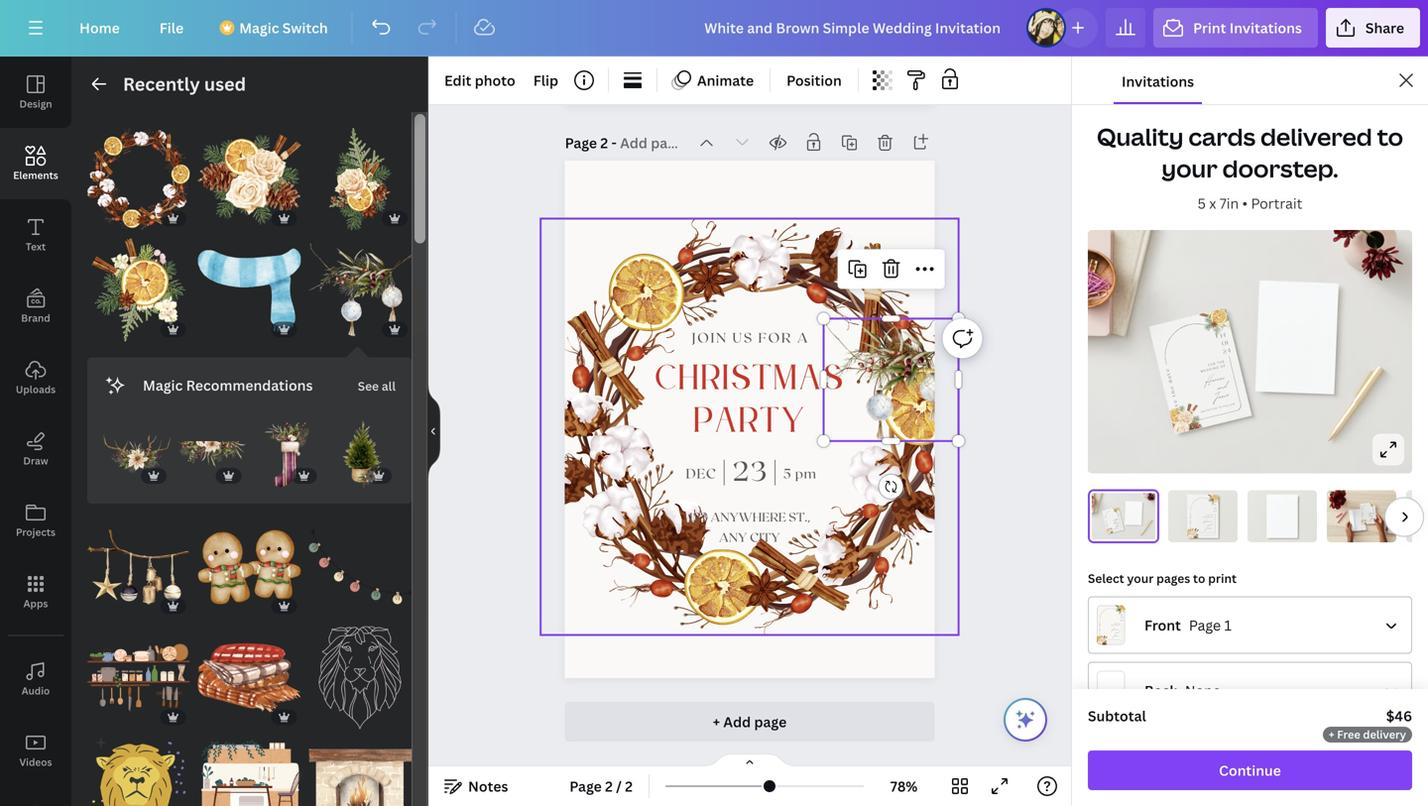 Task type: locate. For each thing, give the bounding box(es) containing it.
01 left the display preview 3 of the design image
[[1214, 506, 1216, 510]]

0 horizontal spatial invitations
[[1122, 72, 1194, 91]]

position button
[[779, 64, 850, 96]]

+ inside button
[[713, 713, 720, 732]]

14 01 24 save the date
[[1189, 503, 1217, 531]]

magic left switch
[[239, 18, 279, 37]]

jamie
[[1213, 387, 1231, 405], [1370, 518, 1373, 521], [1116, 524, 1120, 528], [1206, 525, 1212, 531]]

date left invitation to follow harumi and jamie
[[1189, 512, 1192, 519]]

invitation down the and jamie at the right of page
[[1201, 407, 1218, 414]]

date inside 14 01 24 save the date
[[1189, 512, 1192, 519]]

14 01 24
[[1219, 331, 1232, 357]]

your inside quality cards delivered to your doorstep. 5 x 7in • portrait
[[1162, 152, 1218, 184]]

to down the and jamie at the right of page
[[1218, 406, 1223, 409]]

+ for + add page
[[713, 713, 720, 732]]

wedding up invitation to follow harumi and jamie
[[1203, 516, 1211, 518]]

1 vertical spatial page
[[1189, 616, 1221, 635]]

5 left x
[[1198, 194, 1206, 213]]

invitation left the display preview 5 of the design image
[[1367, 521, 1371, 522]]

1 horizontal spatial magic
[[239, 18, 279, 37]]

14 left the display preview 3 of the design image
[[1214, 503, 1216, 507]]

brand button
[[0, 271, 71, 342]]

invitation to follow
[[1201, 402, 1236, 414]]

follow
[[1223, 402, 1236, 408], [1372, 521, 1374, 521], [1118, 528, 1121, 529], [1209, 532, 1213, 533]]

harumi
[[1204, 370, 1227, 389], [1369, 514, 1373, 517], [1204, 518, 1212, 524], [1114, 520, 1119, 525]]

your up x
[[1162, 152, 1218, 184]]

+ left free
[[1329, 727, 1335, 742]]

01 left the display preview 5 of the design image
[[1373, 508, 1375, 510]]

1 horizontal spatial your
[[1162, 152, 1218, 184]]

home link
[[63, 8, 136, 48]]

wedding up the and jamie at the right of page
[[1200, 365, 1220, 374]]

0 vertical spatial page
[[565, 133, 597, 152]]

2 vertical spatial page
[[570, 777, 602, 796]]

for
[[758, 329, 793, 345], [1208, 362, 1217, 367], [1370, 512, 1372, 513], [1207, 514, 1210, 516], [1115, 519, 1117, 520]]

1 horizontal spatial christmas bouquet with dried orange. image
[[198, 128, 301, 231]]

14 01 24 save the date for the wedding of invitation to follow harumi and jamie up select
[[1105, 512, 1121, 530]]

save left invitation to follow
[[1171, 398, 1182, 415]]

page left -
[[565, 133, 597, 152]]

save left invitation to follow harumi and jamie
[[1189, 525, 1192, 531]]

videos
[[19, 756, 52, 769]]

and
[[1216, 379, 1229, 395], [1371, 516, 1373, 519], [1208, 522, 1212, 528], [1116, 522, 1119, 526]]

of up invitation to follow harumi and jamie
[[1211, 516, 1213, 518]]

1 vertical spatial magic
[[143, 376, 183, 395]]

$46
[[1386, 707, 1412, 726]]

invitation
[[1201, 407, 1218, 414], [1367, 521, 1371, 522], [1113, 528, 1117, 530], [1200, 532, 1206, 533]]

your left pages
[[1127, 570, 1154, 586]]

follow down 14 01 24 save the date
[[1209, 532, 1213, 533]]

save up select
[[1107, 527, 1109, 530]]

uploads button
[[0, 342, 71, 414]]

0 horizontal spatial magic
[[143, 376, 183, 395]]

123 anywhere st., any city
[[689, 509, 810, 545]]

photo
[[475, 71, 515, 90]]

01 up the and jamie at the right of page
[[1221, 338, 1229, 348]]

24 up the and jamie at the right of page
[[1222, 346, 1232, 357]]

wedding
[[1200, 365, 1220, 374], [1369, 513, 1372, 514], [1203, 516, 1211, 518], [1113, 519, 1117, 521]]

and up print
[[1208, 522, 1212, 528]]

invitation up select
[[1113, 528, 1117, 530]]

display preview 3 of the design image
[[1248, 490, 1317, 542]]

page 2 / 2
[[570, 777, 633, 796]]

continue
[[1219, 761, 1281, 780]]

+ for + free delivery
[[1329, 727, 1335, 742]]

follow inside invitation to follow
[[1223, 402, 1236, 408]]

14 left the display preview 5 of the design image
[[1373, 507, 1374, 509]]

14 up the and jamie at the right of page
[[1219, 331, 1227, 341]]

of
[[1220, 364, 1227, 369], [1372, 513, 1374, 514], [1211, 516, 1213, 518], [1117, 519, 1119, 520]]

0 vertical spatial 5
[[1198, 194, 1206, 213]]

none
[[1185, 681, 1221, 700]]

to right delivered
[[1377, 121, 1404, 153]]

recently
[[123, 72, 200, 96]]

of left the display preview 5 of the design image
[[1372, 513, 1374, 514]]

24
[[1222, 346, 1232, 357], [1214, 510, 1217, 513], [1373, 510, 1375, 512], [1118, 515, 1120, 518]]

Page title text field
[[620, 133, 685, 153]]

date up select
[[1105, 520, 1108, 524]]

0 vertical spatial magic
[[239, 18, 279, 37]]

page inside button
[[570, 777, 602, 796]]

jamie inside invitation to follow harumi and jamie
[[1206, 525, 1212, 531]]

0 horizontal spatial 14 01 24 save the date for the wedding of invitation to follow harumi and jamie
[[1105, 512, 1121, 530]]

projects
[[16, 526, 56, 539]]

+
[[713, 713, 720, 732], [1329, 727, 1335, 742]]

magic switch button
[[207, 8, 344, 48]]

and up invitation to follow
[[1216, 379, 1229, 395]]

any
[[719, 530, 748, 545]]

+ add page button
[[565, 702, 935, 742]]

x
[[1209, 194, 1216, 213]]

0 vertical spatial invitations
[[1230, 18, 1302, 37]]

file button
[[144, 8, 200, 48]]

save
[[1171, 398, 1182, 415], [1362, 518, 1364, 521], [1189, 525, 1192, 531], [1107, 527, 1109, 530]]

harumi left the display preview 5 of the design image
[[1369, 514, 1373, 517]]

continue button
[[1088, 751, 1412, 791]]

for the wedding of
[[1200, 359, 1227, 374], [1203, 514, 1213, 518]]

Design title text field
[[689, 8, 1019, 48]]

invitations right print
[[1230, 18, 1302, 37]]

for up select
[[1115, 519, 1117, 520]]

invitation inside invitation to follow harumi and jamie
[[1200, 532, 1206, 533]]

date
[[1164, 367, 1174, 384], [1362, 512, 1363, 515], [1189, 512, 1192, 519], [1105, 520, 1108, 524]]

edit photo
[[444, 71, 515, 90]]

23
[[733, 454, 768, 487]]

page
[[565, 133, 597, 152], [1189, 616, 1221, 635], [570, 777, 602, 796]]

jamie up print
[[1206, 525, 1212, 531]]

01 up select
[[1118, 514, 1119, 516]]

5 left pm
[[784, 465, 792, 481]]

14 inside 14 01 24 save the date
[[1214, 503, 1216, 507]]

follow right save the date
[[1223, 402, 1236, 408]]

page left 1
[[1189, 616, 1221, 635]]

party
[[694, 395, 807, 451]]

+ left 'add'
[[713, 713, 720, 732]]

christmas lights hanging strings. image
[[309, 516, 412, 619]]

see all
[[358, 378, 396, 394]]

christmas bouquet with dried orange. image
[[198, 128, 301, 231], [309, 128, 412, 231], [87, 239, 190, 342]]

print
[[1208, 570, 1237, 586]]

1 vertical spatial invitations
[[1122, 72, 1194, 91]]

2 left -
[[600, 133, 608, 152]]

main menu bar
[[0, 0, 1428, 57]]

0 horizontal spatial christmas bouquet with dried orange. image
[[87, 239, 190, 342]]

0 horizontal spatial your
[[1127, 570, 1154, 586]]

watercolor  christmas decorated twig illustration image
[[309, 239, 412, 342]]

14 01 24 save the date for the wedding of invitation to follow harumi and jamie left the display preview 5 of the design image
[[1362, 507, 1375, 522]]

1 vertical spatial your
[[1127, 570, 1154, 586]]

save inside 14 01 24 save the date
[[1189, 525, 1192, 531]]

quality
[[1097, 121, 1184, 153]]

for the wedding of down 14 01 24
[[1200, 359, 1227, 374]]

24 inside 14 01 24
[[1222, 346, 1232, 357]]

delivered
[[1261, 121, 1373, 153]]

0 horizontal spatial 5
[[784, 465, 792, 481]]

invitation down 14 01 24 save the date
[[1200, 532, 1206, 533]]

watercolor  christmas sock illustration image
[[253, 421, 321, 488]]

123
[[689, 509, 708, 524]]

us
[[732, 329, 754, 345]]

canva assistant image
[[1014, 708, 1038, 732]]

share
[[1366, 18, 1405, 37]]

and inside the and jamie
[[1216, 379, 1229, 395]]

flip
[[533, 71, 558, 90]]

24 up print
[[1214, 510, 1217, 513]]

-
[[612, 133, 617, 152]]

for up the and jamie at the right of page
[[1208, 362, 1217, 367]]

text
[[26, 240, 46, 253]]

5
[[1198, 194, 1206, 213], [784, 465, 792, 481]]

of down 14 01 24
[[1220, 364, 1227, 369]]

14
[[1219, 331, 1227, 341], [1214, 503, 1216, 507], [1373, 507, 1374, 509], [1117, 512, 1119, 514]]

print
[[1193, 18, 1226, 37]]

1 horizontal spatial invitations
[[1230, 18, 1302, 37]]

invitations button
[[1114, 57, 1202, 104]]

watercolor  christmas border image
[[178, 421, 245, 488]]

for the wedding of up invitation to follow harumi and jamie
[[1203, 514, 1213, 518]]

group
[[87, 116, 190, 231], [198, 116, 301, 231], [309, 128, 412, 231], [87, 227, 190, 342], [198, 227, 301, 342], [309, 227, 412, 342], [253, 409, 321, 488], [329, 409, 396, 488], [103, 421, 170, 488], [178, 421, 245, 488], [198, 504, 301, 619], [87, 516, 190, 619], [309, 516, 412, 619], [309, 615, 412, 729], [87, 627, 190, 729], [198, 627, 301, 729], [87, 725, 190, 806], [198, 725, 301, 806], [309, 725, 412, 806]]

to left the display preview 5 of the design image
[[1371, 521, 1372, 522]]

0 horizontal spatial +
[[713, 713, 720, 732]]

magic inside button
[[239, 18, 279, 37]]

7in
[[1220, 194, 1239, 213]]

magic up "watercolor  christmas deer horn llustration" image
[[143, 376, 183, 395]]

position
[[787, 71, 842, 90]]

date left the and jamie at the right of page
[[1164, 367, 1174, 384]]

invitation to follow harumi and jamie
[[1200, 518, 1213, 533]]

save inside save the date
[[1171, 398, 1182, 415]]

side panel tab list
[[0, 57, 71, 806]]

1 horizontal spatial +
[[1329, 727, 1335, 742]]

invitations up quality
[[1122, 72, 1194, 91]]

hide image
[[427, 384, 440, 479]]

delivery
[[1363, 727, 1406, 742]]

page left /
[[570, 777, 602, 796]]

harumi up print
[[1204, 518, 1212, 524]]

watercolor fireplace illustration image
[[309, 737, 412, 806]]

1 horizontal spatial 5
[[1198, 194, 1206, 213]]

front page 1
[[1145, 616, 1232, 635]]

edit
[[444, 71, 472, 90]]

homely kitchen interior with bar stools, modern table and food ingredients on it. hygge design of dining room. cozy and comfortable minimalist cooking area. vector illustration in flat style image
[[198, 737, 301, 806]]

the
[[1217, 359, 1226, 365], [1168, 385, 1178, 398], [1372, 512, 1373, 513], [1210, 514, 1213, 516], [1362, 515, 1363, 518], [1117, 518, 1119, 519], [1189, 519, 1192, 524], [1106, 524, 1108, 526]]

2
[[600, 133, 608, 152], [605, 777, 613, 796], [625, 777, 633, 796]]

pm
[[795, 465, 817, 481]]

your
[[1162, 152, 1218, 184], [1127, 570, 1154, 586]]

to inside invitation to follow
[[1218, 406, 1223, 409]]

save left the display preview 5 of the design image
[[1362, 518, 1364, 521]]

pages
[[1157, 570, 1190, 586]]

2 left /
[[605, 777, 613, 796]]

doorstep.
[[1223, 152, 1339, 184]]

wedding up select
[[1113, 519, 1117, 521]]

14 inside 14 01 24
[[1219, 331, 1227, 341]]

0 vertical spatial your
[[1162, 152, 1218, 184]]

to down 14 01 24 save the date
[[1207, 532, 1208, 533]]



Task type: describe. For each thing, give the bounding box(es) containing it.
watercolor gingerbread image
[[198, 516, 301, 619]]

5 pm
[[784, 465, 817, 481]]

harumi inside invitation to follow harumi and jamie
[[1204, 518, 1212, 524]]

24 inside 14 01 24 save the date
[[1214, 510, 1217, 513]]

follow up select
[[1118, 528, 1121, 529]]

•
[[1242, 194, 1248, 213]]

animate
[[697, 71, 754, 90]]

see all button
[[356, 365, 398, 405]]

5 inside quality cards delivered to your doorstep. 5 x 7in • portrait
[[1198, 194, 1206, 213]]

brand
[[21, 311, 50, 325]]

front
[[1145, 616, 1181, 635]]

wedding left the display preview 5 of the design image
[[1369, 513, 1372, 514]]

and up select
[[1116, 522, 1119, 526]]

dec
[[686, 465, 717, 481]]

follow inside invitation to follow harumi and jamie
[[1209, 532, 1213, 533]]

select your pages to print
[[1088, 570, 1237, 586]]

for up invitation to follow harumi and jamie
[[1207, 514, 1210, 516]]

uploads
[[16, 383, 56, 396]]

date left the display preview 5 of the design image
[[1362, 512, 1363, 515]]

add
[[724, 713, 751, 732]]

portrait
[[1251, 194, 1303, 213]]

1
[[1224, 616, 1232, 635]]

78% button
[[872, 771, 936, 802]]

recommendations
[[186, 376, 313, 395]]

flip button
[[525, 64, 566, 96]]

24 up select
[[1118, 515, 1120, 518]]

date inside save the date
[[1164, 367, 1174, 384]]

audio button
[[0, 644, 71, 715]]

select
[[1088, 570, 1124, 586]]

1 vertical spatial for the wedding of
[[1203, 514, 1213, 518]]

apps button
[[0, 556, 71, 628]]

cards
[[1189, 121, 1256, 153]]

home
[[79, 18, 120, 37]]

page for page 2 -
[[565, 133, 597, 152]]

/
[[616, 777, 622, 796]]

1 horizontal spatial 14 01 24 save the date for the wedding of invitation to follow harumi and jamie
[[1362, 507, 1375, 522]]

draw button
[[0, 414, 71, 485]]

st.,
[[789, 509, 810, 524]]

share button
[[1326, 8, 1420, 48]]

print invitations
[[1193, 18, 1302, 37]]

page 2 / 2 button
[[562, 771, 641, 802]]

2 for -
[[600, 133, 608, 152]]

page
[[754, 713, 787, 732]]

blue cozy winter scarf watercolor image
[[198, 239, 301, 342]]

see
[[358, 378, 379, 394]]

join
[[692, 329, 728, 345]]

and left the display preview 5 of the design image
[[1371, 516, 1373, 519]]

join us for a
[[692, 329, 810, 345]]

audio
[[22, 684, 50, 698]]

free
[[1337, 727, 1361, 742]]

save the date
[[1164, 367, 1182, 415]]

page for page 2 / 2
[[570, 777, 602, 796]]

all
[[382, 378, 396, 394]]

14 up select
[[1117, 512, 1119, 514]]

anywhere
[[711, 509, 786, 524]]

+ add page
[[713, 713, 787, 732]]

apps
[[23, 597, 48, 610]]

jamie up select
[[1116, 524, 1120, 528]]

edit photo button
[[436, 64, 523, 96]]

star sign leo image
[[87, 737, 190, 806]]

the inside save the date
[[1168, 385, 1178, 398]]

elements button
[[0, 128, 71, 199]]

harumi up invitation to follow
[[1204, 370, 1227, 389]]

to inside quality cards delivered to your doorstep. 5 x 7in • portrait
[[1377, 121, 1404, 153]]

jamie left the display preview 5 of the design image
[[1370, 518, 1373, 521]]

projects button
[[0, 485, 71, 556]]

magic for magic recommendations
[[143, 376, 183, 395]]

2 horizontal spatial christmas bouquet with dried orange. image
[[309, 128, 412, 231]]

to inside invitation to follow harumi and jamie
[[1207, 532, 1208, 533]]

notes
[[468, 777, 508, 796]]

24 left the display preview 5 of the design image
[[1373, 510, 1375, 512]]

invitations inside dropdown button
[[1230, 18, 1302, 37]]

01 inside 14 01 24
[[1221, 338, 1229, 348]]

the inside 14 01 24 save the date
[[1189, 519, 1192, 524]]

a
[[797, 329, 810, 345]]

and jamie
[[1213, 379, 1231, 405]]

text button
[[0, 199, 71, 271]]

used
[[204, 72, 246, 96]]

2 right /
[[625, 777, 633, 796]]

design button
[[0, 57, 71, 128]]

show pages image
[[702, 753, 797, 769]]

harumi up select
[[1114, 520, 1119, 525]]

videos button
[[0, 715, 71, 787]]

2 for /
[[605, 777, 613, 796]]

kitchen shelves illustration image
[[87, 627, 190, 729]]

1 vertical spatial 5
[[784, 465, 792, 481]]

back
[[1145, 681, 1177, 700]]

watercolor  christmas deer horn llustration image
[[103, 421, 170, 488]]

quality cards delivered to your doorstep. 5 x 7in • portrait
[[1097, 121, 1404, 213]]

invitations inside button
[[1122, 72, 1194, 91]]

fragrant natural vine wreath decorated with dried orange fruits, cotton flowers, cinnamon, anise, and rosehip berries. christmas wreath. image
[[87, 128, 190, 231]]

magic for magic switch
[[239, 18, 279, 37]]

animate button
[[666, 64, 762, 96]]

christmas
[[656, 352, 845, 408]]

0 vertical spatial for the wedding of
[[1200, 359, 1227, 374]]

01 inside 14 01 24 save the date
[[1214, 506, 1216, 510]]

78%
[[891, 777, 918, 796]]

notes button
[[436, 771, 516, 802]]

select your pages to print element
[[1088, 596, 1412, 719]]

display preview 5 of the design image
[[1406, 490, 1428, 542]]

for left the display preview 5 of the design image
[[1370, 512, 1372, 513]]

magic recommendations
[[143, 376, 313, 395]]

print invitations button
[[1154, 8, 1318, 48]]

draw
[[23, 454, 48, 468]]

of up select
[[1117, 519, 1119, 520]]

switch
[[282, 18, 328, 37]]

watercolor  christmas tree illustration image
[[329, 421, 396, 488]]

invitation inside invitation to follow
[[1201, 407, 1218, 414]]

magic switch
[[239, 18, 328, 37]]

follow left the display preview 5 of the design image
[[1372, 521, 1374, 521]]

to up select
[[1117, 528, 1118, 529]]

christmas ornaments image
[[87, 516, 190, 619]]

elements
[[13, 169, 58, 182]]

subtotal
[[1088, 707, 1146, 726]]

page 2 -
[[565, 133, 620, 152]]

back none
[[1145, 681, 1221, 700]]

to left print
[[1193, 570, 1206, 586]]

watercolor cozy blankets image
[[198, 627, 301, 729]]

and inside invitation to follow harumi and jamie
[[1208, 522, 1212, 528]]

city
[[750, 530, 781, 545]]

for left a
[[758, 329, 793, 345]]

jamie right save the date
[[1213, 387, 1231, 405]]



Task type: vqa. For each thing, say whether or not it's contained in the screenshot.
top Brainstorm
no



